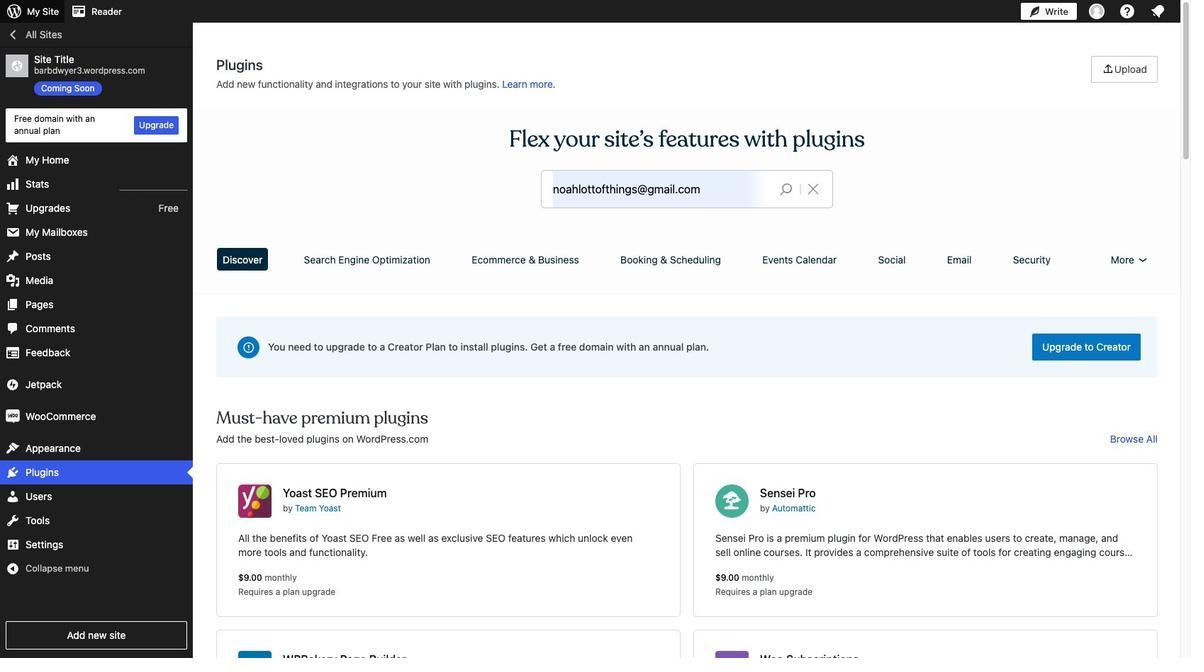 Task type: locate. For each thing, give the bounding box(es) containing it.
1 plugin icon image from the left
[[238, 485, 272, 518]]

open search image
[[769, 179, 804, 199]]

0 vertical spatial img image
[[6, 378, 20, 392]]

main content
[[211, 56, 1163, 659]]

plugin icon image
[[238, 485, 272, 518], [716, 485, 749, 518]]

None search field
[[542, 171, 833, 208]]

0 horizontal spatial plugin icon image
[[238, 485, 272, 518]]

1 vertical spatial img image
[[6, 410, 20, 424]]

1 horizontal spatial plugin icon image
[[716, 485, 749, 518]]

img image
[[6, 378, 20, 392], [6, 410, 20, 424]]



Task type: describe. For each thing, give the bounding box(es) containing it.
1 img image from the top
[[6, 378, 20, 392]]

highest hourly views 0 image
[[120, 181, 187, 190]]

2 img image from the top
[[6, 410, 20, 424]]

help image
[[1119, 3, 1136, 20]]

close search image
[[796, 181, 831, 198]]

Search search field
[[553, 171, 769, 208]]

2 plugin icon image from the left
[[716, 485, 749, 518]]

my profile image
[[1089, 4, 1105, 19]]

manage your notifications image
[[1150, 3, 1167, 20]]



Task type: vqa. For each thing, say whether or not it's contained in the screenshot.
Dismiss Domain Name Promotion icon
no



